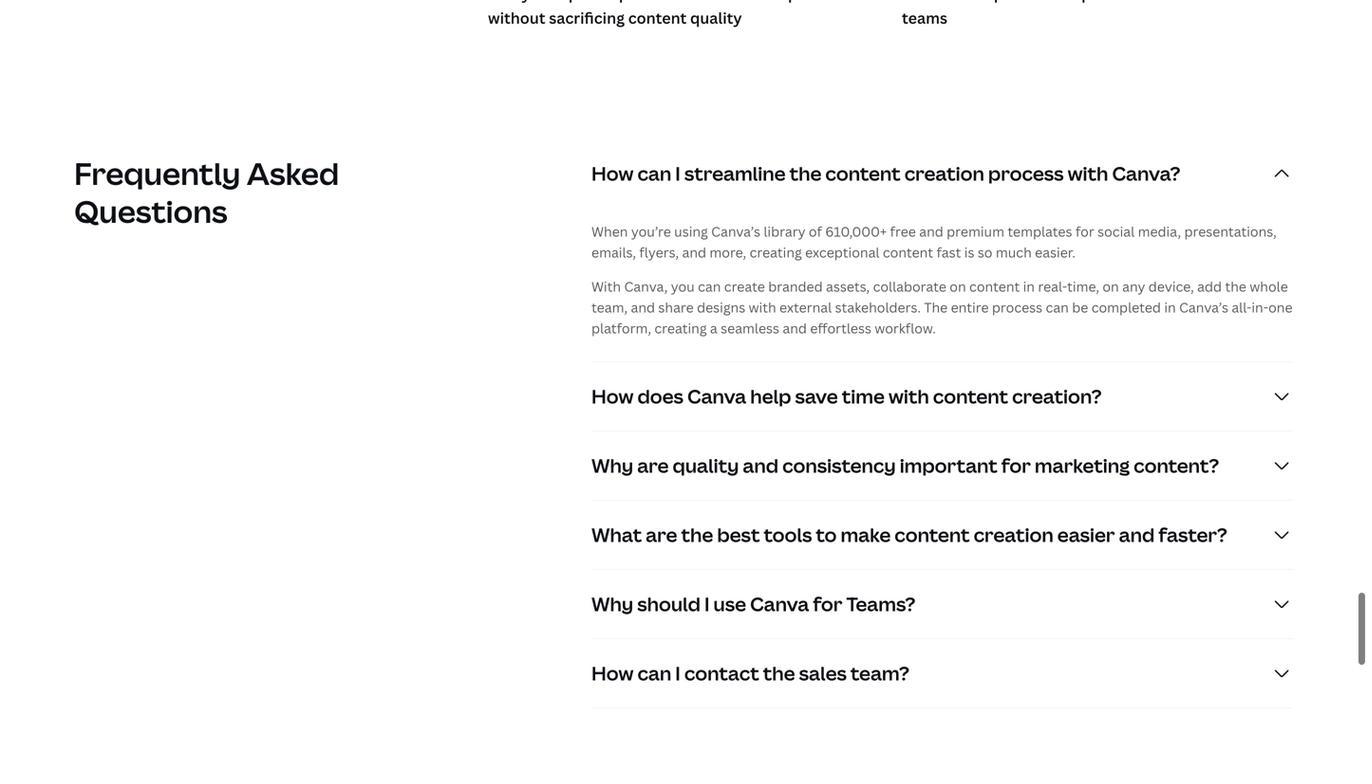 Task type: describe. For each thing, give the bounding box(es) containing it.
templates
[[1008, 222, 1072, 240]]

whole
[[1250, 277, 1288, 295]]

sacrificing
[[549, 8, 625, 28]]

how can i streamline the content creation process with canva? button
[[591, 139, 1293, 208]]

assets,
[[826, 277, 870, 295]]

process inside with canva, you can create branded assets, collaborate on content in real-time, on any device, add the whole team, and share designs with external stakeholders. the entire process can be completed in canva's all-in-one platform, creating a seamless and effortless workflow.
[[992, 298, 1043, 316]]

2 vertical spatial for
[[813, 591, 842, 617]]

best
[[717, 522, 760, 548]]

when
[[591, 222, 628, 240]]

a inside with canva, you can create branded assets, collaborate on content in real-time, on any device, add the whole team, and share designs with external stakeholders. the entire process can be completed in canva's all-in-one platform, creating a seamless and effortless workflow.
[[710, 319, 717, 337]]

media,
[[1138, 222, 1181, 240]]

can inside dropdown button
[[637, 160, 671, 186]]

does
[[637, 383, 683, 409]]

why are quality and consistency important for marketing content? button
[[591, 432, 1293, 500]]

i for contact
[[675, 661, 680, 687]]

any
[[1122, 277, 1145, 295]]

2 horizontal spatial with
[[1068, 160, 1108, 186]]

and right easier
[[1119, 522, 1155, 548]]

important
[[900, 453, 997, 479]]

canva inside why should i use canva for teams? dropdown button
[[750, 591, 809, 617]]

how does canva help save time with content creation?
[[591, 383, 1102, 409]]

across
[[1239, 0, 1288, 4]]

canva,
[[624, 277, 668, 295]]

quality inside 6 ways to speed up the content creation process without sacrificing content quality
[[690, 8, 742, 28]]

much
[[996, 243, 1032, 261]]

the inside 6 ways to speed up the content creation process without sacrificing content quality
[[632, 0, 657, 4]]

library
[[764, 222, 805, 240]]

how does canva help save time with content creation? button
[[591, 362, 1293, 431]]

exceptional
[[805, 243, 880, 261]]

tools
[[764, 522, 812, 548]]

process inside dropdown button
[[988, 160, 1064, 186]]

team?
[[851, 661, 909, 687]]

entire
[[951, 298, 989, 316]]

teams?
[[846, 591, 915, 617]]

content inside with canva, you can create branded assets, collaborate on content in real-time, on any device, add the whole team, and share designs with external stakeholders. the entire process can be completed in canva's all-in-one platform, creating a seamless and effortless workflow.
[[969, 277, 1020, 295]]

speed
[[561, 0, 606, 4]]

why are quality and consistency important for marketing content?
[[591, 453, 1219, 479]]

easier
[[1057, 522, 1115, 548]]

teams
[[902, 8, 947, 28]]

fast
[[936, 243, 961, 261]]

platform,
[[591, 319, 651, 337]]

how to set up a content production workflow across teams link
[[902, 0, 1293, 34]]

the inside with canva, you can create branded assets, collaborate on content in real-time, on any device, add the whole team, and share designs with external stakeholders. the entire process can be completed in canva's all-in-one platform, creating a seamless and effortless workflow.
[[1225, 277, 1246, 295]]

premium
[[947, 222, 1004, 240]]

set
[[958, 0, 981, 4]]

streamline
[[684, 160, 786, 186]]

frequently
[[74, 153, 241, 194]]

device,
[[1148, 277, 1194, 295]]

creation inside 6 ways to speed up the content creation process without sacrificing content quality
[[723, 0, 784, 4]]

add
[[1197, 277, 1222, 295]]

questions
[[74, 191, 227, 232]]

the inside dropdown button
[[763, 661, 795, 687]]

the
[[924, 298, 948, 316]]

you're
[[631, 222, 671, 240]]

consistency
[[782, 453, 896, 479]]

external
[[779, 298, 832, 316]]

frequently asked questions
[[74, 153, 339, 232]]

and down canva,
[[631, 298, 655, 316]]

can up designs
[[698, 277, 721, 295]]

how can i streamline the content creation process with canva?
[[591, 160, 1180, 186]]

real-
[[1038, 277, 1067, 295]]

creating inside with canva, you can create branded assets, collaborate on content in real-time, on any device, add the whole team, and share designs with external stakeholders. the entire process can be completed in canva's all-in-one platform, creating a seamless and effortless workflow.
[[654, 319, 707, 337]]

process inside 6 ways to speed up the content creation process without sacrificing content quality
[[788, 0, 846, 4]]

how for how to set up a content production workflow across teams
[[902, 0, 935, 4]]

help
[[750, 383, 791, 409]]

content inside dropdown button
[[825, 160, 901, 186]]

marketing
[[1035, 453, 1130, 479]]

canva's inside with canva, you can create branded assets, collaborate on content in real-time, on any device, add the whole team, and share designs with external stakeholders. the entire process can be completed in canva's all-in-one platform, creating a seamless and effortless workflow.
[[1179, 298, 1228, 316]]

1 horizontal spatial with
[[889, 383, 929, 409]]

content inside how does canva help save time with content creation? dropdown button
[[933, 383, 1008, 409]]

using
[[674, 222, 708, 240]]

and down the help on the right
[[743, 453, 779, 479]]

contact
[[684, 661, 759, 687]]

are for what
[[646, 522, 677, 548]]

creating inside the when you're using canva's library of 610,000+ free and premium templates for social media, presentations, emails, flyers, and more, creating exceptional content fast is so much easier.
[[750, 243, 802, 261]]

and down external
[[783, 319, 807, 337]]

time
[[842, 383, 885, 409]]

so
[[978, 243, 993, 261]]

ways
[[501, 0, 538, 4]]

team,
[[591, 298, 628, 316]]

you
[[671, 277, 695, 295]]

for inside the when you're using canva's library of 610,000+ free and premium templates for social media, presentations, emails, flyers, and more, creating exceptional content fast is so much easier.
[[1075, 222, 1094, 240]]

easier.
[[1035, 243, 1075, 261]]

what are the best tools to make content creation easier and faster?
[[591, 522, 1227, 548]]

and up fast
[[919, 222, 943, 240]]

stakeholders.
[[835, 298, 921, 316]]

up inside 6 ways to speed up the content creation process without sacrificing content quality
[[609, 0, 629, 4]]

without
[[488, 8, 545, 28]]

how for how can i streamline the content creation process with canva?
[[591, 160, 634, 186]]

workflow
[[1168, 0, 1236, 4]]

how to set up a content production workflow across teams
[[902, 0, 1288, 28]]

when you're using canva's library of 610,000+ free and premium templates for social media, presentations, emails, flyers, and more, creating exceptional content fast is so much easier.
[[591, 222, 1277, 261]]

use
[[713, 591, 746, 617]]

make
[[841, 522, 891, 548]]

emails,
[[591, 243, 636, 261]]

6 ways to speed up the content creation process without sacrificing content quality link
[[488, 0, 879, 34]]

to inside 6 ways to speed up the content creation process without sacrificing content quality
[[542, 0, 557, 4]]

how can i contact the sales team?
[[591, 661, 909, 687]]

completed
[[1091, 298, 1161, 316]]

why for why should i use canva for teams?
[[591, 591, 633, 617]]

one
[[1268, 298, 1293, 316]]

canva inside how does canva help save time with content creation? dropdown button
[[687, 383, 746, 409]]



Task type: locate. For each thing, give the bounding box(es) containing it.
up inside how to set up a content production workflow across teams
[[984, 0, 1004, 4]]

asked
[[247, 153, 339, 194]]

why should i use canva for teams? button
[[591, 570, 1293, 639]]

to right tools
[[816, 522, 837, 548]]

a down designs
[[710, 319, 717, 337]]

i for use
[[704, 591, 710, 617]]

on left any
[[1103, 277, 1119, 295]]

canva's down add on the right of page
[[1179, 298, 1228, 316]]

canva right use
[[750, 591, 809, 617]]

canva's up more,
[[711, 222, 760, 240]]

in-
[[1252, 298, 1268, 316]]

content?
[[1134, 453, 1219, 479]]

1 horizontal spatial creating
[[750, 243, 802, 261]]

1 horizontal spatial for
[[1001, 453, 1031, 479]]

designs
[[697, 298, 745, 316]]

how for how does canva help save time with content creation?
[[591, 383, 634, 409]]

quality
[[690, 8, 742, 28], [673, 453, 739, 479]]

can
[[637, 160, 671, 186], [698, 277, 721, 295], [1046, 298, 1069, 316], [637, 661, 671, 687]]

1 horizontal spatial canva's
[[1179, 298, 1228, 316]]

1 up from the left
[[609, 0, 629, 4]]

1 vertical spatial for
[[1001, 453, 1031, 479]]

canva's
[[711, 222, 760, 240], [1179, 298, 1228, 316]]

faster?
[[1159, 522, 1227, 548]]

1 vertical spatial are
[[646, 522, 677, 548]]

0 horizontal spatial in
[[1023, 277, 1035, 295]]

up
[[609, 0, 629, 4], [984, 0, 1004, 4]]

i left streamline
[[675, 160, 680, 186]]

1 vertical spatial process
[[988, 160, 1064, 186]]

0 horizontal spatial canva's
[[711, 222, 760, 240]]

on up entire
[[950, 277, 966, 295]]

0 vertical spatial a
[[1007, 0, 1016, 4]]

0 vertical spatial creation
[[723, 0, 784, 4]]

be
[[1072, 298, 1088, 316]]

with right time
[[889, 383, 929, 409]]

to inside how to set up a content production workflow across teams
[[939, 0, 954, 4]]

production
[[1081, 0, 1164, 4]]

0 horizontal spatial with
[[749, 298, 776, 316]]

for left marketing
[[1001, 453, 1031, 479]]

0 horizontal spatial for
[[813, 591, 842, 617]]

0 horizontal spatial to
[[542, 0, 557, 4]]

share
[[658, 298, 694, 316]]

content inside what are the best tools to make content creation easier and faster? dropdown button
[[895, 522, 970, 548]]

creation?
[[1012, 383, 1102, 409]]

are down does
[[637, 453, 669, 479]]

0 vertical spatial creating
[[750, 243, 802, 261]]

2 vertical spatial with
[[889, 383, 929, 409]]

2 vertical spatial creation
[[974, 522, 1053, 548]]

all-
[[1232, 298, 1252, 316]]

0 horizontal spatial creating
[[654, 319, 707, 337]]

up right the speed
[[609, 0, 629, 4]]

1 vertical spatial creating
[[654, 319, 707, 337]]

can up you're
[[637, 160, 671, 186]]

with up "seamless"
[[749, 298, 776, 316]]

effortless
[[810, 319, 871, 337]]

why for why are quality and consistency important for marketing content?
[[591, 453, 633, 479]]

save
[[795, 383, 838, 409]]

are right what
[[646, 522, 677, 548]]

a
[[1007, 0, 1016, 4], [710, 319, 717, 337]]

6
[[488, 0, 498, 4]]

creation inside what are the best tools to make content creation easier and faster? dropdown button
[[974, 522, 1053, 548]]

2 horizontal spatial to
[[939, 0, 954, 4]]

and down using
[[682, 243, 706, 261]]

why should i use canva for teams?
[[591, 591, 915, 617]]

0 horizontal spatial a
[[710, 319, 717, 337]]

0 vertical spatial with
[[1068, 160, 1108, 186]]

quality inside dropdown button
[[673, 453, 739, 479]]

creation inside how can i streamline the content creation process with canva? dropdown button
[[904, 160, 984, 186]]

a inside how to set up a content production workflow across teams
[[1007, 0, 1016, 4]]

0 vertical spatial quality
[[690, 8, 742, 28]]

how
[[902, 0, 935, 4], [591, 160, 634, 186], [591, 383, 634, 409], [591, 661, 634, 687]]

to
[[542, 0, 557, 4], [939, 0, 954, 4], [816, 522, 837, 548]]

canva?
[[1112, 160, 1180, 186]]

workflow.
[[875, 319, 936, 337]]

flyers,
[[639, 243, 679, 261]]

the left sales
[[763, 661, 795, 687]]

the
[[632, 0, 657, 4], [789, 160, 822, 186], [1225, 277, 1246, 295], [681, 522, 713, 548], [763, 661, 795, 687]]

why left should
[[591, 591, 633, 617]]

create
[[724, 277, 765, 295]]

can down real-
[[1046, 298, 1069, 316]]

branded
[[768, 277, 823, 295]]

more,
[[710, 243, 746, 261]]

0 vertical spatial in
[[1023, 277, 1035, 295]]

how for how can i contact the sales team?
[[591, 661, 634, 687]]

the left best
[[681, 522, 713, 548]]

2 vertical spatial i
[[675, 661, 680, 687]]

1 why from the top
[[591, 453, 633, 479]]

1 vertical spatial canva's
[[1179, 298, 1228, 316]]

what are the best tools to make content creation easier and faster? button
[[591, 501, 1293, 569]]

in
[[1023, 277, 1035, 295], [1164, 298, 1176, 316]]

0 horizontal spatial on
[[950, 277, 966, 295]]

time,
[[1067, 277, 1099, 295]]

in down device,
[[1164, 298, 1176, 316]]

in left real-
[[1023, 277, 1035, 295]]

to inside what are the best tools to make content creation easier and faster? dropdown button
[[816, 522, 837, 548]]

collaborate
[[873, 277, 946, 295]]

0 vertical spatial why
[[591, 453, 633, 479]]

content inside how to set up a content production workflow across teams
[[1019, 0, 1078, 4]]

presentations,
[[1184, 222, 1277, 240]]

should
[[637, 591, 701, 617]]

for left teams?
[[813, 591, 842, 617]]

0 horizontal spatial up
[[609, 0, 629, 4]]

2 on from the left
[[1103, 277, 1119, 295]]

for
[[1075, 222, 1094, 240], [1001, 453, 1031, 479], [813, 591, 842, 617]]

why up what
[[591, 453, 633, 479]]

with
[[591, 277, 621, 295]]

how inside how to set up a content production workflow across teams
[[902, 0, 935, 4]]

are for why
[[637, 453, 669, 479]]

1 vertical spatial creation
[[904, 160, 984, 186]]

2 vertical spatial process
[[992, 298, 1043, 316]]

the up of
[[789, 160, 822, 186]]

2 up from the left
[[984, 0, 1004, 4]]

the right the speed
[[632, 0, 657, 4]]

creating down the share
[[654, 319, 707, 337]]

seamless
[[721, 319, 779, 337]]

content inside the when you're using canva's library of 610,000+ free and premium templates for social media, presentations, emails, flyers, and more, creating exceptional content fast is so much easier.
[[883, 243, 933, 261]]

1 vertical spatial with
[[749, 298, 776, 316]]

canva
[[687, 383, 746, 409], [750, 591, 809, 617]]

i
[[675, 160, 680, 186], [704, 591, 710, 617], [675, 661, 680, 687]]

0 vertical spatial for
[[1075, 222, 1094, 240]]

1 vertical spatial why
[[591, 591, 633, 617]]

1 on from the left
[[950, 277, 966, 295]]

to left set
[[939, 0, 954, 4]]

with canva, you can create branded assets, collaborate on content in real-time, on any device, add the whole team, and share designs with external stakeholders. the entire process can be completed in canva's all-in-one platform, creating a seamless and effortless workflow.
[[591, 277, 1293, 337]]

2 horizontal spatial for
[[1075, 222, 1094, 240]]

content
[[661, 0, 719, 4], [1019, 0, 1078, 4], [628, 8, 687, 28], [825, 160, 901, 186], [883, 243, 933, 261], [969, 277, 1020, 295], [933, 383, 1008, 409], [895, 522, 970, 548]]

can left contact
[[637, 661, 671, 687]]

of
[[809, 222, 822, 240]]

creating
[[750, 243, 802, 261], [654, 319, 707, 337]]

1 vertical spatial in
[[1164, 298, 1176, 316]]

with inside with canva, you can create branded assets, collaborate on content in real-time, on any device, add the whole team, and share designs with external stakeholders. the entire process can be completed in canva's all-in-one platform, creating a seamless and effortless workflow.
[[749, 298, 776, 316]]

with
[[1068, 160, 1108, 186], [749, 298, 776, 316], [889, 383, 929, 409]]

sales
[[799, 661, 847, 687]]

with left canva?
[[1068, 160, 1108, 186]]

to right ways
[[542, 0, 557, 4]]

610,000+
[[825, 222, 887, 240]]

1 horizontal spatial on
[[1103, 277, 1119, 295]]

creation
[[723, 0, 784, 4], [904, 160, 984, 186], [974, 522, 1053, 548]]

0 vertical spatial process
[[788, 0, 846, 4]]

is
[[964, 243, 974, 261]]

i for streamline
[[675, 160, 680, 186]]

1 horizontal spatial to
[[816, 522, 837, 548]]

i left contact
[[675, 661, 680, 687]]

1 vertical spatial i
[[704, 591, 710, 617]]

for left social
[[1075, 222, 1094, 240]]

1 horizontal spatial canva
[[750, 591, 809, 617]]

what
[[591, 522, 642, 548]]

0 horizontal spatial canva
[[687, 383, 746, 409]]

1 horizontal spatial in
[[1164, 298, 1176, 316]]

how can i contact the sales team? button
[[591, 640, 1293, 708]]

1 horizontal spatial a
[[1007, 0, 1016, 4]]

2 why from the top
[[591, 591, 633, 617]]

6 ways to speed up the content creation process without sacrificing content quality
[[488, 0, 846, 28]]

1 vertical spatial quality
[[673, 453, 739, 479]]

canva left the help on the right
[[687, 383, 746, 409]]

1 vertical spatial canva
[[750, 591, 809, 617]]

a right set
[[1007, 0, 1016, 4]]

canva's inside the when you're using canva's library of 610,000+ free and premium templates for social media, presentations, emails, flyers, and more, creating exceptional content fast is so much easier.
[[711, 222, 760, 240]]

the up the all-
[[1225, 277, 1246, 295]]

i left use
[[704, 591, 710, 617]]

free
[[890, 222, 916, 240]]

0 vertical spatial canva's
[[711, 222, 760, 240]]

0 vertical spatial i
[[675, 160, 680, 186]]

can inside dropdown button
[[637, 661, 671, 687]]

1 vertical spatial a
[[710, 319, 717, 337]]

i inside dropdown button
[[675, 661, 680, 687]]

how inside dropdown button
[[591, 661, 634, 687]]

creating down the library
[[750, 243, 802, 261]]

0 vertical spatial are
[[637, 453, 669, 479]]

are
[[637, 453, 669, 479], [646, 522, 677, 548]]

social
[[1098, 222, 1135, 240]]

0 vertical spatial canva
[[687, 383, 746, 409]]

up right set
[[984, 0, 1004, 4]]

1 horizontal spatial up
[[984, 0, 1004, 4]]



Task type: vqa. For each thing, say whether or not it's contained in the screenshot.
Case Studies 'link'
no



